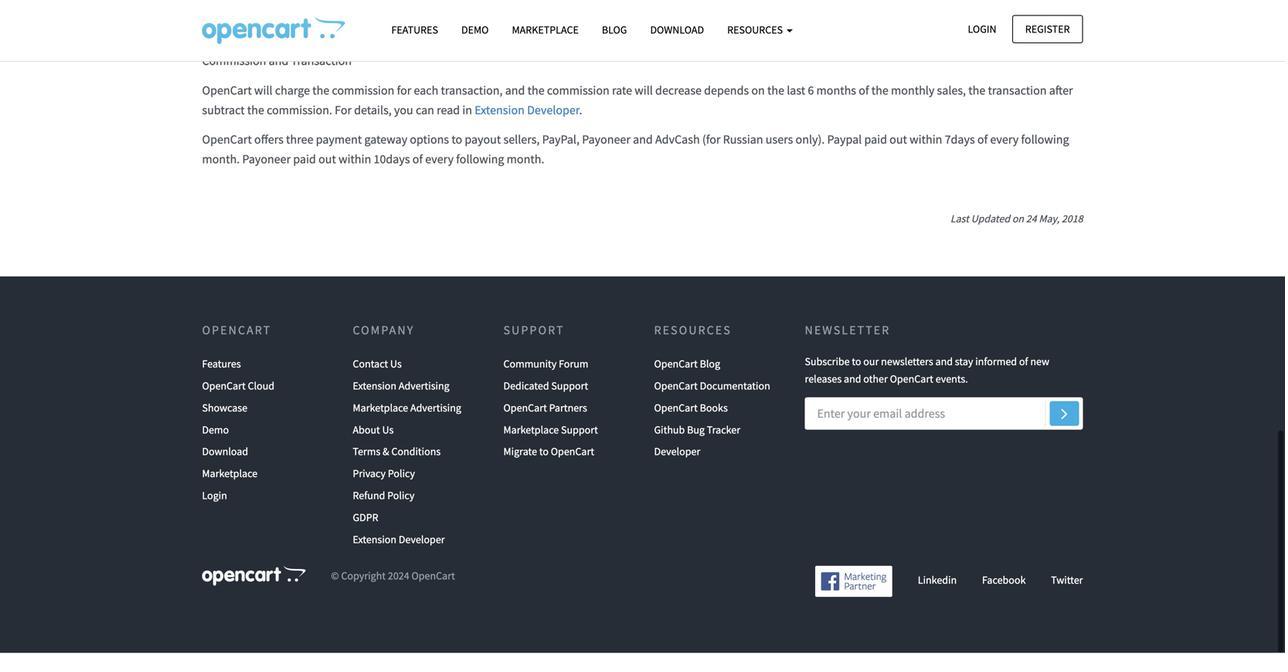 Task type: locate. For each thing, give the bounding box(es) containing it.
every down options
[[426, 153, 454, 168]]

extension right in
[[475, 104, 525, 119]]

1 month. from the left
[[202, 153, 240, 168]]

privacy policy link
[[353, 464, 415, 486]]

0 horizontal spatial download link
[[202, 442, 248, 464]]

2 vertical spatial support
[[561, 424, 598, 438]]

0 vertical spatial support
[[504, 324, 565, 339]]

opencart documentation
[[655, 380, 771, 394]]

to left the "their"
[[615, 25, 625, 40]]

commission
[[332, 84, 395, 99], [547, 84, 610, 99]]

0 horizontal spatial payoneer
[[242, 153, 291, 168]]

opencart inside subscribe to our newsletters and stay informed of new releases and other opencart events.
[[891, 373, 934, 387]]

1 vertical spatial out
[[890, 133, 908, 148]]

0 horizontal spatial month.
[[202, 153, 240, 168]]

on inside "opencart will charge the commission for each transaction, and the commission rate will decrease depends on the last 6 months of the monthly sales, the transaction after subtract the commission. for details, you can read in"
[[752, 84, 765, 99]]

will left "charge" at the left top
[[254, 84, 273, 99]]

(for
[[703, 133, 721, 148]]

month. down sellers,
[[507, 153, 545, 168]]

policy down privacy policy 'link'
[[388, 490, 415, 504]]

out left from
[[789, 25, 805, 40]]

0 horizontal spatial paid
[[293, 153, 316, 168]]

refund policy link
[[353, 486, 415, 508]]

0 vertical spatial login
[[969, 22, 997, 36]]

opencart down subtract at the left top of the page
[[202, 133, 252, 148]]

demo link down showcase on the bottom
[[202, 420, 229, 442]]

1 vertical spatial blog
[[700, 358, 721, 372]]

extension developer link up 2024
[[353, 530, 445, 552]]

the right sales,
[[969, 84, 986, 99]]

extension down gdpr link on the bottom of the page
[[353, 534, 397, 548]]

2 policy from the top
[[388, 490, 415, 504]]

1 vertical spatial payoneer
[[242, 153, 291, 168]]

1 horizontal spatial demo
[[462, 23, 489, 37]]

commission
[[202, 54, 266, 70]]

0 vertical spatial resources
[[728, 23, 786, 37]]

sales,
[[938, 84, 967, 99]]

0 horizontal spatial marketplace link
[[202, 464, 258, 486]]

support down partners
[[561, 424, 598, 438]]

0 vertical spatial marketplace link
[[501, 16, 591, 43]]

opencart up github on the right bottom of the page
[[655, 402, 698, 416]]

0 horizontal spatial within
[[339, 153, 371, 168]]

blog up opencart documentation
[[700, 358, 721, 372]]

developer for extension developer
[[399, 534, 445, 548]]

0 horizontal spatial blog
[[602, 23, 627, 37]]

1 vertical spatial extension
[[353, 380, 397, 394]]

and inside opencart offers three payment gateway options to payout sellers, paypal, payoneer and advcash (for russian users only). paypal paid out within 7days of every following month. payoneer paid out within 10days of every following month.
[[633, 133, 653, 148]]

0 horizontal spatial demo
[[202, 424, 229, 438]]

1 vertical spatial login
[[202, 490, 227, 504]]

resources right work at right
[[728, 23, 786, 37]]

policy down terms & conditions link
[[388, 468, 415, 482]]

opencart inside "opencart will charge the commission for each transaction, and the commission rate will decrease depends on the last 6 months of the monthly sales, the transaction after subtract the commission. for details, you can read in"
[[202, 84, 252, 99]]

and up extension developer .
[[506, 84, 525, 99]]

payoneer down .
[[582, 133, 631, 148]]

developer up paypal,
[[527, 104, 580, 119]]

developer up 2024
[[399, 534, 445, 548]]

0 horizontal spatial will
[[254, 84, 273, 99]]

terms & conditions link
[[353, 442, 441, 464]]

will right the rate
[[635, 84, 653, 99]]

opencart inside opencart offers three payment gateway options to payout sellers, paypal, payoneer and advcash (for russian users only). paypal paid out within 7days of every following month. payoneer paid out within 10days of every following month.
[[202, 133, 252, 148]]

2 horizontal spatial developer
[[655, 446, 701, 460]]

out down payment
[[319, 153, 336, 168]]

paid down three
[[293, 153, 316, 168]]

us for about us
[[382, 424, 394, 438]]

1 vertical spatial download
[[202, 446, 248, 460]]

1 horizontal spatial out
[[789, 25, 805, 40]]

opencart will charge the commission for each transaction, and the commission rate will decrease depends on the last 6 months of the monthly sales, the transaction after subtract the commission. for details, you can read in
[[202, 84, 1074, 119]]

features link left incase
[[380, 16, 450, 43]]

us inside about us link
[[382, 424, 394, 438]]

marketplace
[[512, 23, 579, 37], [353, 402, 408, 416], [504, 424, 559, 438], [202, 468, 258, 482]]

may,
[[1040, 213, 1060, 227]]

0 vertical spatial us
[[391, 358, 402, 372]]

to left payout at the left of page
[[452, 133, 463, 148]]

will left "be" in the right of the page
[[721, 25, 739, 40]]

payoneer down offers
[[242, 153, 291, 168]]

will
[[721, 25, 739, 40], [254, 84, 273, 99], [635, 84, 653, 99]]

last
[[787, 84, 806, 99]]

24
[[1027, 213, 1037, 227]]

0 horizontal spatial developer
[[399, 534, 445, 548]]

and left advcash
[[633, 133, 653, 148]]

paypal
[[828, 133, 862, 148]]

1 horizontal spatial on
[[1013, 213, 1025, 227]]

rate
[[612, 84, 633, 99]]

0 vertical spatial demo link
[[450, 16, 501, 43]]

every right 7days
[[991, 133, 1019, 148]]

1 vertical spatial login link
[[202, 486, 227, 508]]

0 horizontal spatial features
[[202, 358, 241, 372]]

month. down subtract at the left top of the page
[[202, 153, 240, 168]]

support for marketplace
[[561, 424, 598, 438]]

demo link right else at the left top of the page
[[450, 16, 501, 43]]

demo down the showcase link
[[202, 424, 229, 438]]

incase
[[452, 25, 482, 40]]

to left the "our"
[[852, 356, 862, 370]]

0 vertical spatial policy
[[388, 468, 415, 482]]

0 vertical spatial features link
[[380, 16, 450, 43]]

us up extension advertising
[[391, 358, 402, 372]]

1 vertical spatial features link
[[202, 355, 241, 377]]

to down marketplace support link
[[540, 446, 549, 460]]

0 vertical spatial download
[[651, 23, 705, 37]]

download
[[651, 23, 705, 37], [202, 446, 248, 460]]

0 vertical spatial extension
[[475, 104, 525, 119]]

sellers has the right to authorize anyone else incase they can't provide support to their work, or work will be pulled out from server.
[[233, 25, 865, 40]]

marketplace support
[[504, 424, 598, 438]]

download link for blog
[[639, 16, 716, 43]]

1 vertical spatial demo
[[202, 424, 229, 438]]

0 vertical spatial out
[[789, 25, 805, 40]]

of left new
[[1020, 356, 1029, 370]]

marketplace up about us
[[353, 402, 408, 416]]

1 horizontal spatial login
[[969, 22, 997, 36]]

0 horizontal spatial extension developer link
[[353, 530, 445, 552]]

1 vertical spatial demo link
[[202, 420, 229, 442]]

features link
[[380, 16, 450, 43], [202, 355, 241, 377]]

1 horizontal spatial developer
[[527, 104, 580, 119]]

1 horizontal spatial will
[[635, 84, 653, 99]]

on
[[752, 84, 765, 99], [1013, 213, 1025, 227]]

opencart partners link
[[504, 399, 588, 420]]

marketplace advertising link
[[353, 399, 462, 420]]

marketplace down the showcase link
[[202, 468, 258, 482]]

subscribe to our newsletters and stay informed of new releases and other opencart events.
[[805, 356, 1050, 387]]

privacy
[[353, 468, 386, 482]]

Enter your email address text field
[[805, 399, 1084, 431]]

opencart up subtract at the left top of the page
[[202, 84, 252, 99]]

about us
[[353, 424, 394, 438]]

company
[[353, 324, 415, 339]]

paypal,
[[543, 133, 580, 148]]

payout
[[465, 133, 501, 148]]

download link down the showcase link
[[202, 442, 248, 464]]

opencart inside 'link'
[[202, 380, 246, 394]]

1 horizontal spatial commission
[[547, 84, 610, 99]]

commission up details,
[[332, 84, 395, 99]]

1 vertical spatial following
[[456, 153, 505, 168]]

2024
[[388, 571, 410, 585]]

us right 'about'
[[382, 424, 394, 438]]

the right "charge" at the left top
[[313, 84, 330, 99]]

the up extension developer .
[[528, 84, 545, 99]]

download for demo
[[202, 446, 248, 460]]

opencart down opencart blog link
[[655, 380, 698, 394]]

2 vertical spatial developer
[[399, 534, 445, 548]]

the right has
[[287, 25, 303, 40]]

extension developer link
[[475, 104, 580, 119], [353, 530, 445, 552]]

can
[[416, 104, 435, 119]]

new
[[1031, 356, 1050, 370]]

marketplace up migrate
[[504, 424, 559, 438]]

0 vertical spatial extension developer link
[[475, 104, 580, 119]]

subscribe
[[805, 356, 850, 370]]

community
[[504, 358, 557, 372]]

migrate
[[504, 446, 537, 460]]

last updated on 24 may, 2018
[[951, 213, 1084, 227]]

0 horizontal spatial on
[[752, 84, 765, 99]]

1 horizontal spatial marketplace link
[[501, 16, 591, 43]]

facebook
[[983, 575, 1026, 589]]

extension advertising
[[353, 380, 450, 394]]

1 horizontal spatial within
[[910, 133, 943, 148]]

of right months
[[859, 84, 870, 99]]

1 vertical spatial download link
[[202, 442, 248, 464]]

1 vertical spatial paid
[[293, 153, 316, 168]]

features link up "opencart cloud"
[[202, 355, 241, 377]]

of down options
[[413, 153, 423, 168]]

policy
[[388, 468, 415, 482], [388, 490, 415, 504]]

depends
[[705, 84, 749, 99]]

marketplace link
[[501, 16, 591, 43], [202, 464, 258, 486]]

marketplace right they
[[512, 23, 579, 37]]

us for contact us
[[391, 358, 402, 372]]

github bug tracker
[[655, 424, 741, 438]]

1 vertical spatial policy
[[388, 490, 415, 504]]

extension developer link up sellers,
[[475, 104, 580, 119]]

payment
[[316, 133, 362, 148]]

within left 7days
[[910, 133, 943, 148]]

1 vertical spatial developer
[[655, 446, 701, 460]]

1 vertical spatial support
[[552, 380, 589, 394]]

0 horizontal spatial features link
[[202, 355, 241, 377]]

0 horizontal spatial following
[[456, 153, 505, 168]]

0 vertical spatial advertising
[[399, 380, 450, 394]]

1 vertical spatial within
[[339, 153, 371, 168]]

resources up opencart blog
[[655, 324, 732, 339]]

opencart down newsletters
[[891, 373, 934, 387]]

bug
[[688, 424, 705, 438]]

commission.
[[267, 104, 332, 119]]

out down monthly
[[890, 133, 908, 148]]

terms & conditions
[[353, 446, 441, 460]]

1 vertical spatial features
[[202, 358, 241, 372]]

following down payout at the left of page
[[456, 153, 505, 168]]

features up "opencart cloud"
[[202, 358, 241, 372]]

features for opencart cloud
[[202, 358, 241, 372]]

policy inside 'link'
[[388, 468, 415, 482]]

opencart up opencart documentation
[[655, 358, 698, 372]]

0 horizontal spatial out
[[319, 153, 336, 168]]

0 vertical spatial payoneer
[[582, 133, 631, 148]]

out
[[789, 25, 805, 40], [890, 133, 908, 148], [319, 153, 336, 168]]

us
[[391, 358, 402, 372], [382, 424, 394, 438]]

extension for extension developer .
[[475, 104, 525, 119]]

support up partners
[[552, 380, 589, 394]]

monthly
[[892, 84, 935, 99]]

opencart up showcase on the bottom
[[202, 380, 246, 394]]

opencart image
[[202, 568, 306, 588]]

opencart for opencart
[[202, 324, 272, 339]]

1 horizontal spatial following
[[1022, 133, 1070, 148]]

privacy policy
[[353, 468, 415, 482]]

opencart for opencart will charge the commission for each transaction, and the commission rate will decrease depends on the last 6 months of the monthly sales, the transaction after subtract the commission. for details, you can read in
[[202, 84, 252, 99]]

community forum
[[504, 358, 589, 372]]

of right 7days
[[978, 133, 988, 148]]

stay
[[956, 356, 974, 370]]

community forum link
[[504, 355, 589, 377]]

features link for opencart cloud
[[202, 355, 241, 377]]

options
[[410, 133, 449, 148]]

can't
[[508, 25, 533, 40]]

of inside subscribe to our newsletters and stay informed of new releases and other opencart events.
[[1020, 356, 1029, 370]]

policy for refund policy
[[388, 490, 415, 504]]

within down payment
[[339, 153, 371, 168]]

10days
[[374, 153, 410, 168]]

1 vertical spatial advertising
[[411, 402, 462, 416]]

1 horizontal spatial every
[[991, 133, 1019, 148]]

0 vertical spatial download link
[[639, 16, 716, 43]]

documentation
[[700, 380, 771, 394]]

1 horizontal spatial features
[[392, 23, 438, 37]]

1 horizontal spatial download
[[651, 23, 705, 37]]

blog left "work,"
[[602, 23, 627, 37]]

sellers,
[[504, 133, 540, 148]]

paid right paypal
[[865, 133, 888, 148]]

download right the "their"
[[651, 23, 705, 37]]

developer down github on the right bottom of the page
[[655, 446, 701, 460]]

0 vertical spatial features
[[392, 23, 438, 37]]

users
[[766, 133, 794, 148]]

1 horizontal spatial features link
[[380, 16, 450, 43]]

0 vertical spatial every
[[991, 133, 1019, 148]]

and left the other
[[844, 373, 862, 387]]

following down after
[[1022, 133, 1070, 148]]

opencart down "dedicated"
[[504, 402, 547, 416]]

marketplace for marketplace advertising
[[353, 402, 408, 416]]

advertising up marketplace advertising
[[399, 380, 450, 394]]

commission up .
[[547, 84, 610, 99]]

the left monthly
[[872, 84, 889, 99]]

1 horizontal spatial login link
[[955, 15, 1010, 43]]

1 policy from the top
[[388, 468, 415, 482]]

0 vertical spatial developer
[[527, 104, 580, 119]]

facebook marketing partner image
[[816, 568, 893, 599]]

support up community
[[504, 324, 565, 339]]

newsletters
[[882, 356, 934, 370]]

on left 24
[[1013, 213, 1025, 227]]

advertising down extension advertising link
[[411, 402, 462, 416]]

only).
[[796, 133, 825, 148]]

developer
[[527, 104, 580, 119], [655, 446, 701, 460], [399, 534, 445, 548]]

2 vertical spatial extension
[[353, 534, 397, 548]]

showcase
[[202, 402, 248, 416]]

us inside 'contact us' link
[[391, 358, 402, 372]]

opencart up "opencart cloud"
[[202, 324, 272, 339]]

opencart for opencart cloud
[[202, 380, 246, 394]]

0 vertical spatial on
[[752, 84, 765, 99]]

demo right else at the left top of the page
[[462, 23, 489, 37]]

1 horizontal spatial month.
[[507, 153, 545, 168]]

1 vertical spatial us
[[382, 424, 394, 438]]

features right 'authorize'
[[392, 23, 438, 37]]

1 vertical spatial extension developer link
[[353, 530, 445, 552]]

1 vertical spatial every
[[426, 153, 454, 168]]

opencart down marketplace support link
[[551, 446, 595, 460]]

1 horizontal spatial download link
[[639, 16, 716, 43]]

0 vertical spatial blog
[[602, 23, 627, 37]]

0 horizontal spatial commission
[[332, 84, 395, 99]]

features link for demo
[[380, 16, 450, 43]]

pulled
[[755, 25, 786, 40]]

1 horizontal spatial paid
[[865, 133, 888, 148]]

features
[[392, 23, 438, 37], [202, 358, 241, 372]]

0 horizontal spatial download
[[202, 446, 248, 460]]

download down the showcase link
[[202, 446, 248, 460]]

download link up decrease
[[639, 16, 716, 43]]

or
[[682, 25, 692, 40]]

github bug tracker link
[[655, 420, 741, 442]]

extension down 'contact us' link
[[353, 380, 397, 394]]

cloud
[[248, 380, 275, 394]]

1 commission from the left
[[332, 84, 395, 99]]

on right depends
[[752, 84, 765, 99]]



Task type: describe. For each thing, give the bounding box(es) containing it.
right
[[306, 25, 329, 40]]

marketplace for marketplace support
[[504, 424, 559, 438]]

provide
[[535, 25, 572, 40]]

marketplace for the topmost marketplace link
[[512, 23, 579, 37]]

refund policy
[[353, 490, 415, 504]]

details,
[[354, 104, 392, 119]]

0 horizontal spatial demo link
[[202, 420, 229, 442]]

extension advertising link
[[353, 377, 450, 399]]

opencart documentation link
[[655, 377, 771, 399]]

0 vertical spatial demo
[[462, 23, 489, 37]]

advertising for marketplace advertising
[[411, 402, 462, 416]]

updated
[[972, 213, 1011, 227]]

linkedin link
[[918, 575, 957, 589]]

extension developer .
[[475, 104, 583, 119]]

conditions
[[392, 446, 441, 460]]

1 horizontal spatial extension developer link
[[475, 104, 580, 119]]

newsletter
[[805, 324, 891, 339]]

to right right
[[331, 25, 341, 40]]

twitter
[[1052, 575, 1084, 589]]

dedicated support link
[[504, 377, 589, 399]]

after
[[1050, 84, 1074, 99]]

opencart right 2024
[[412, 571, 455, 585]]

migrate to opencart
[[504, 446, 595, 460]]

twitter link
[[1052, 575, 1084, 589]]

0 horizontal spatial login link
[[202, 486, 227, 508]]

opencart - terms & conditions image
[[202, 16, 345, 44]]

and inside "opencart will charge the commission for each transaction, and the commission rate will decrease depends on the last 6 months of the monthly sales, the transaction after subtract the commission. for details, you can read in"
[[506, 84, 525, 99]]

2 commission from the left
[[547, 84, 610, 99]]

opencart for opencart partners
[[504, 402, 547, 416]]

6
[[808, 84, 815, 99]]

0 vertical spatial within
[[910, 133, 943, 148]]

be
[[741, 25, 753, 40]]

other
[[864, 373, 888, 387]]

read
[[437, 104, 460, 119]]

to inside opencart offers three payment gateway options to payout sellers, paypal, payoneer and advcash (for russian users only). paypal paid out within 7days of every following month. payoneer paid out within 10days of every following month.
[[452, 133, 463, 148]]

each
[[414, 84, 439, 99]]

opencart cloud
[[202, 380, 275, 394]]

resources link
[[716, 16, 805, 43]]

support
[[574, 25, 613, 40]]

contact us link
[[353, 355, 402, 377]]

contact
[[353, 358, 388, 372]]

about us link
[[353, 420, 394, 442]]

2 month. from the left
[[507, 153, 545, 168]]

2 horizontal spatial out
[[890, 133, 908, 148]]

showcase link
[[202, 399, 248, 420]]

three
[[286, 133, 314, 148]]

tracker
[[707, 424, 741, 438]]

extension for extension developer
[[353, 534, 397, 548]]

sellers
[[233, 25, 266, 40]]

&
[[383, 446, 389, 460]]

download link for demo
[[202, 442, 248, 464]]

the up offers
[[247, 104, 264, 119]]

marketplace support link
[[504, 420, 598, 442]]

and down has
[[269, 54, 289, 70]]

1 vertical spatial resources
[[655, 324, 732, 339]]

else
[[430, 25, 449, 40]]

of inside "opencart will charge the commission for each transaction, and the commission rate will decrease depends on the last 6 months of the monthly sales, the transaction after subtract the commission. for details, you can read in"
[[859, 84, 870, 99]]

0 horizontal spatial every
[[426, 153, 454, 168]]

russian
[[724, 133, 764, 148]]

1 horizontal spatial payoneer
[[582, 133, 631, 148]]

blog link
[[591, 16, 639, 43]]

you
[[394, 104, 414, 119]]

advertising for extension advertising
[[399, 380, 450, 394]]

opencart partners
[[504, 402, 588, 416]]

the left the last
[[768, 84, 785, 99]]

2 horizontal spatial will
[[721, 25, 739, 40]]

features for demo
[[392, 23, 438, 37]]

0 vertical spatial paid
[[865, 133, 888, 148]]

decrease
[[656, 84, 702, 99]]

releases
[[805, 373, 842, 387]]

support for dedicated
[[552, 380, 589, 394]]

last
[[951, 213, 970, 227]]

marketplace for the bottom marketplace link
[[202, 468, 258, 482]]

gateway
[[365, 133, 408, 148]]

our
[[864, 356, 880, 370]]

work,
[[652, 25, 680, 40]]

opencart for opencart blog
[[655, 358, 698, 372]]

opencart for opencart books
[[655, 402, 698, 416]]

.
[[580, 104, 583, 119]]

gdpr
[[353, 512, 379, 526]]

opencart blog
[[655, 358, 721, 372]]

facebook link
[[983, 575, 1026, 589]]

and up events.
[[936, 356, 953, 370]]

opencart offers three payment gateway options to payout sellers, paypal, payoneer and advcash (for russian users only). paypal paid out within 7days of every following month. payoneer paid out within 10days of every following month.
[[202, 133, 1070, 168]]

extension for extension advertising
[[353, 380, 397, 394]]

angle right image
[[1062, 406, 1069, 424]]

months
[[817, 84, 857, 99]]

0 vertical spatial following
[[1022, 133, 1070, 148]]

register
[[1026, 22, 1071, 36]]

anyone
[[392, 25, 428, 40]]

register link
[[1013, 15, 1084, 43]]

0 horizontal spatial login
[[202, 490, 227, 504]]

migrate to opencart link
[[504, 442, 595, 464]]

contact us
[[353, 358, 402, 372]]

from
[[807, 25, 831, 40]]

forum
[[559, 358, 589, 372]]

copyright
[[341, 571, 386, 585]]

developer for extension developer .
[[527, 104, 580, 119]]

gdpr link
[[353, 508, 379, 530]]

1 horizontal spatial demo link
[[450, 16, 501, 43]]

to inside subscribe to our newsletters and stay informed of new releases and other opencart events.
[[852, 356, 862, 370]]

transaction,
[[441, 84, 503, 99]]

0 vertical spatial login link
[[955, 15, 1010, 43]]

their
[[627, 25, 650, 40]]

1 vertical spatial marketplace link
[[202, 464, 258, 486]]

commission and transaction
[[202, 54, 352, 70]]

opencart for opencart documentation
[[655, 380, 698, 394]]

dedicated
[[504, 380, 550, 394]]

books
[[700, 402, 728, 416]]

2 vertical spatial out
[[319, 153, 336, 168]]

policy for privacy policy
[[388, 468, 415, 482]]

authorize
[[343, 25, 389, 40]]

opencart cloud link
[[202, 377, 275, 399]]

extension developer
[[353, 534, 445, 548]]

opencart for opencart offers three payment gateway options to payout sellers, paypal, payoneer and advcash (for russian users only). paypal paid out within 7days of every following month. payoneer paid out within 10days of every following month.
[[202, 133, 252, 148]]

for
[[397, 84, 412, 99]]

about
[[353, 424, 380, 438]]

server.
[[833, 25, 865, 40]]

1 vertical spatial on
[[1013, 213, 1025, 227]]

download for blog
[[651, 23, 705, 37]]

opencart blog link
[[655, 355, 721, 377]]

github
[[655, 424, 685, 438]]

opencart books link
[[655, 399, 728, 420]]

© copyright 2024 opencart
[[331, 571, 455, 585]]

1 horizontal spatial blog
[[700, 358, 721, 372]]



Task type: vqa. For each thing, say whether or not it's contained in the screenshot.
Payment Gateways
no



